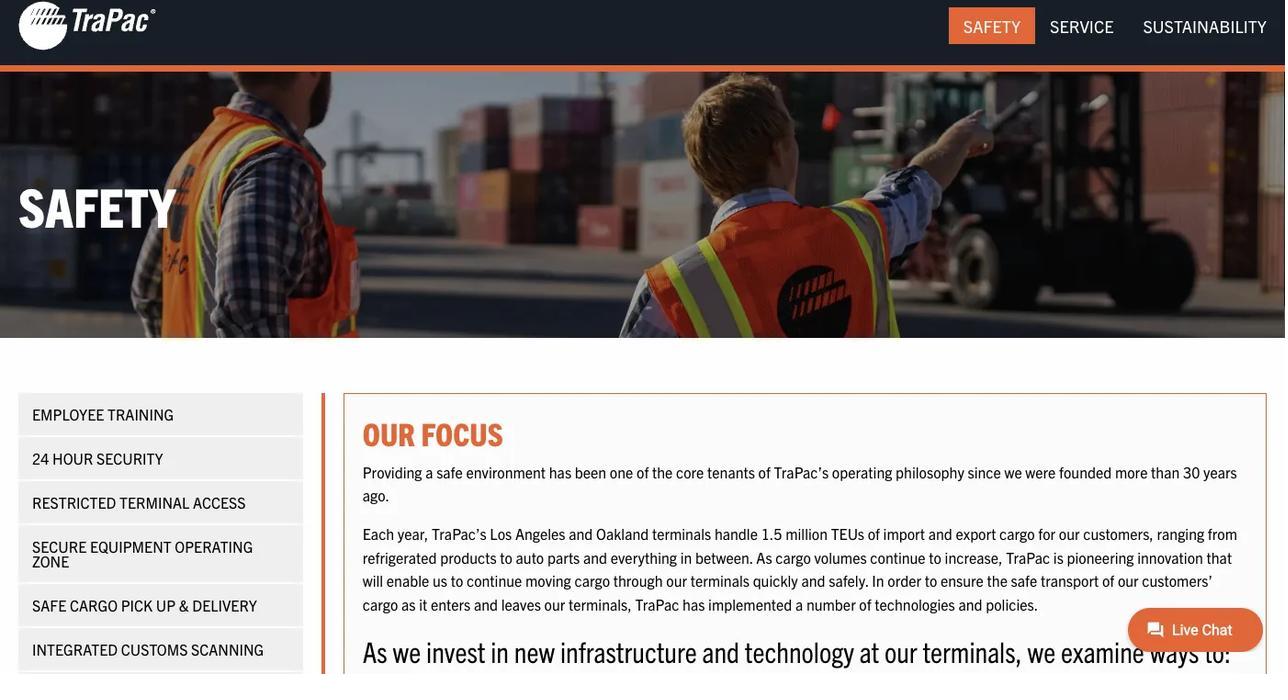 Task type: describe. For each thing, give the bounding box(es) containing it.
it
[[419, 595, 428, 613]]

we inside providing a safe environment has been one of the core tenants of trapac's operating philosophy since we were founded more than 30 years ago.
[[1005, 463, 1023, 481]]

of down pioneering
[[1103, 572, 1115, 590]]

ranging
[[1158, 524, 1205, 543]]

24
[[32, 449, 49, 468]]

safely.
[[829, 572, 869, 590]]

volumes
[[815, 548, 867, 566]]

in
[[872, 572, 885, 590]]

ago.
[[363, 486, 390, 505]]

safe inside "each year, trapac's los angeles and oakland terminals handle 1.5 million teus of import and export cargo for our customers, ranging from refrigerated products to auto parts and everything in between. as cargo volumes continue to increase, trapac is pioneering innovation that will enable us to continue moving cargo through our terminals quickly and safely. in order to ensure the safe transport of our customers' cargo as it enters and leaves our terminals, trapac has implemented a number of technologies and policies."
[[1012, 572, 1038, 590]]

los
[[490, 524, 512, 543]]

implemented
[[709, 595, 793, 613]]

safe cargo pick up & delivery link
[[18, 584, 303, 627]]

safety menu item
[[949, 7, 1036, 44]]

training
[[108, 405, 174, 423]]

terminals, inside "each year, trapac's los angeles and oakland terminals handle 1.5 million teus of import and export cargo for our customers, ranging from refrigerated products to auto parts and everything in between. as cargo volumes continue to increase, trapac is pioneering innovation that will enable us to continue moving cargo through our terminals quickly and safely. in order to ensure the safe transport of our customers' cargo as it enters and leaves our terminals, trapac has implemented a number of technologies and policies."
[[569, 595, 632, 613]]

1 vertical spatial safety
[[18, 171, 176, 238]]

and down implemented
[[703, 633, 740, 669]]

ensure
[[941, 572, 984, 590]]

employee training link
[[18, 393, 303, 435]]

service link
[[1036, 7, 1129, 44]]

secure equipment operating zone link
[[18, 526, 303, 582]]

&
[[179, 596, 189, 615]]

as inside "each year, trapac's los angeles and oakland terminals handle 1.5 million teus of import and export cargo for our customers, ranging from refrigerated products to auto parts and everything in between. as cargo volumes continue to increase, trapac is pioneering innovation that will enable us to continue moving cargo through our terminals quickly and safely. in order to ensure the safe transport of our customers' cargo as it enters and leaves our terminals, trapac has implemented a number of technologies and policies."
[[757, 548, 773, 566]]

between.
[[696, 548, 753, 566]]

scanning
[[191, 640, 264, 659]]

from
[[1208, 524, 1238, 543]]

auto
[[516, 548, 544, 566]]

cargo down the parts
[[575, 572, 610, 590]]

for
[[1039, 524, 1056, 543]]

equipment
[[90, 537, 172, 556]]

our down pioneering
[[1118, 572, 1139, 590]]

to left auto
[[500, 548, 513, 566]]

products
[[441, 548, 497, 566]]

30
[[1184, 463, 1201, 481]]

as we invest in new infrastructure and technology at our terminals, we examine ways to:
[[363, 633, 1232, 669]]

angeles
[[516, 524, 566, 543]]

pioneering
[[1068, 548, 1135, 566]]

number
[[807, 595, 856, 613]]

been
[[575, 463, 607, 481]]

to up the "ensure"
[[929, 548, 942, 566]]

0 vertical spatial trapac
[[1007, 548, 1051, 566]]

24 hour security link
[[18, 437, 303, 480]]

providing a safe environment has been one of the core tenants of trapac's operating philosophy since we were founded more than 30 years ago.
[[363, 463, 1238, 505]]

pick
[[121, 596, 153, 615]]

24 hour security
[[32, 449, 163, 468]]

tenants
[[708, 463, 755, 481]]

menu bar containing safety
[[949, 7, 1282, 44]]

our right 'for'
[[1060, 524, 1080, 543]]

transport
[[1041, 572, 1100, 590]]

year,
[[398, 524, 429, 543]]

of right tenants
[[759, 463, 771, 481]]

and down the "ensure"
[[959, 595, 983, 613]]

infrastructure
[[561, 633, 697, 669]]

integrated customs scanning link
[[18, 628, 303, 671]]

to right us
[[451, 572, 463, 590]]

our focus
[[363, 413, 503, 452]]

and left leaves
[[474, 595, 498, 613]]

1 vertical spatial trapac
[[636, 595, 680, 613]]

order
[[888, 572, 922, 590]]

since
[[968, 463, 1002, 481]]

enters
[[431, 595, 471, 613]]

enable
[[387, 572, 430, 590]]

hour
[[52, 449, 93, 468]]

access
[[193, 493, 246, 512]]

that
[[1207, 548, 1233, 566]]

employee training
[[32, 405, 174, 423]]

leaves
[[502, 595, 541, 613]]

our down moving
[[545, 595, 566, 613]]

at
[[860, 633, 880, 669]]

secure equipment operating zone
[[32, 537, 253, 571]]

our right at
[[885, 633, 918, 669]]

environment
[[466, 463, 546, 481]]

our right the through
[[667, 572, 687, 590]]

and left export
[[929, 524, 953, 543]]

of right teus
[[868, 524, 880, 543]]

ways
[[1150, 633, 1200, 669]]

0 vertical spatial terminals
[[652, 524, 712, 543]]

handle
[[715, 524, 758, 543]]

increase,
[[945, 548, 1003, 566]]

and up the parts
[[569, 524, 593, 543]]

integrated customs scanning
[[32, 640, 264, 659]]

focus
[[421, 413, 503, 452]]

policies.
[[986, 595, 1039, 613]]

export
[[956, 524, 997, 543]]

operating
[[175, 537, 253, 556]]

restricted terminal access
[[32, 493, 246, 512]]

0 horizontal spatial in
[[491, 633, 509, 669]]

1 vertical spatial terminals
[[691, 572, 750, 590]]

customers'
[[1143, 572, 1213, 590]]

and up number
[[802, 572, 826, 590]]

delivery
[[192, 596, 257, 615]]

1 horizontal spatial terminals,
[[923, 633, 1023, 669]]

parts
[[548, 548, 580, 566]]

core
[[676, 463, 704, 481]]

cargo down the will at the left of page
[[363, 595, 398, 613]]

technology
[[745, 633, 855, 669]]

the inside "each year, trapac's los angeles and oakland terminals handle 1.5 million teus of import and export cargo for our customers, ranging from refrigerated products to auto parts and everything in between. as cargo volumes continue to increase, trapac is pioneering innovation that will enable us to continue moving cargo through our terminals quickly and safely. in order to ensure the safe transport of our customers' cargo as it enters and leaves our terminals, trapac has implemented a number of technologies and policies."
[[988, 572, 1008, 590]]

customs
[[121, 640, 188, 659]]

providing
[[363, 463, 422, 481]]



Task type: vqa. For each thing, say whether or not it's contained in the screenshot.
Safety menu item
yes



Task type: locate. For each thing, give the bounding box(es) containing it.
1 horizontal spatial we
[[1005, 463, 1023, 481]]

terminals,
[[569, 595, 632, 613], [923, 633, 1023, 669]]

in left new
[[491, 633, 509, 669]]

refrigerated
[[363, 548, 437, 566]]

trapac down the through
[[636, 595, 680, 613]]

1 vertical spatial safe
[[1012, 572, 1038, 590]]

trapac's up products
[[432, 524, 487, 543]]

0 vertical spatial a
[[426, 463, 433, 481]]

as
[[402, 595, 416, 613]]

of down safely.
[[860, 595, 872, 613]]

each
[[363, 524, 394, 543]]

terminal
[[120, 493, 190, 512]]

in inside "each year, trapac's los angeles and oakland terminals handle 1.5 million teus of import and export cargo for our customers, ranging from refrigerated products to auto parts and everything in between. as cargo volumes continue to increase, trapac is pioneering innovation that will enable us to continue moving cargo through our terminals quickly and safely. in order to ensure the safe transport of our customers' cargo as it enters and leaves our terminals, trapac has implemented a number of technologies and policies."
[[681, 548, 692, 566]]

cargo down million
[[776, 548, 811, 566]]

1 horizontal spatial the
[[988, 572, 1008, 590]]

sustainability link
[[1129, 7, 1282, 44]]

million
[[786, 524, 828, 543]]

in left "between."
[[681, 548, 692, 566]]

1 horizontal spatial continue
[[871, 548, 926, 566]]

sustainability
[[1144, 15, 1267, 36]]

safe down focus
[[437, 463, 463, 481]]

0 horizontal spatial we
[[393, 633, 421, 669]]

import
[[884, 524, 926, 543]]

0 vertical spatial the
[[653, 463, 673, 481]]

terminals
[[652, 524, 712, 543], [691, 572, 750, 590]]

0 horizontal spatial trapac
[[636, 595, 680, 613]]

1 horizontal spatial trapac
[[1007, 548, 1051, 566]]

1 horizontal spatial trapac's
[[774, 463, 829, 481]]

teus
[[831, 524, 865, 543]]

menu bar
[[949, 7, 1282, 44]]

has down "between."
[[683, 595, 705, 613]]

restricted
[[32, 493, 116, 512]]

continue down import
[[871, 548, 926, 566]]

as down the will at the left of page
[[363, 633, 388, 669]]

a left number
[[796, 595, 804, 613]]

terminals down "between."
[[691, 572, 750, 590]]

we down as
[[393, 633, 421, 669]]

is
[[1054, 548, 1064, 566]]

through
[[614, 572, 663, 590]]

our
[[363, 413, 415, 452]]

trapac's
[[774, 463, 829, 481], [432, 524, 487, 543]]

examine
[[1062, 633, 1145, 669]]

in
[[681, 548, 692, 566], [491, 633, 509, 669]]

corporate image
[[18, 0, 156, 51]]

2 horizontal spatial we
[[1028, 633, 1056, 669]]

we down policies.
[[1028, 633, 1056, 669]]

1 vertical spatial in
[[491, 633, 509, 669]]

philosophy
[[896, 463, 965, 481]]

trapac down 'for'
[[1007, 548, 1051, 566]]

0 horizontal spatial as
[[363, 633, 388, 669]]

cargo
[[1000, 524, 1036, 543], [776, 548, 811, 566], [575, 572, 610, 590], [363, 595, 398, 613]]

0 horizontal spatial trapac's
[[432, 524, 487, 543]]

oakland
[[596, 524, 649, 543]]

continue down products
[[467, 572, 522, 590]]

employee
[[32, 405, 104, 423]]

0 vertical spatial terminals,
[[569, 595, 632, 613]]

safety link
[[949, 7, 1036, 44]]

moving
[[526, 572, 571, 590]]

founded
[[1060, 463, 1112, 481]]

up
[[156, 596, 176, 615]]

to:
[[1205, 633, 1232, 669]]

0 vertical spatial continue
[[871, 548, 926, 566]]

1 horizontal spatial safety
[[964, 15, 1021, 36]]

0 horizontal spatial continue
[[467, 572, 522, 590]]

the up policies.
[[988, 572, 1008, 590]]

0 horizontal spatial a
[[426, 463, 433, 481]]

has left been
[[549, 463, 572, 481]]

trapac
[[1007, 548, 1051, 566], [636, 595, 680, 613]]

restricted terminal access link
[[18, 481, 303, 524]]

0 horizontal spatial safety
[[18, 171, 176, 238]]

years
[[1204, 463, 1238, 481]]

we left were
[[1005, 463, 1023, 481]]

operating
[[833, 463, 893, 481]]

innovation
[[1138, 548, 1204, 566]]

more
[[1116, 463, 1148, 481]]

1 vertical spatial trapac's
[[432, 524, 487, 543]]

security
[[96, 449, 163, 468]]

has inside "each year, trapac's los angeles and oakland terminals handle 1.5 million teus of import and export cargo for our customers, ranging from refrigerated products to auto parts and everything in between. as cargo volumes continue to increase, trapac is pioneering innovation that will enable us to continue moving cargo through our terminals quickly and safely. in order to ensure the safe transport of our customers' cargo as it enters and leaves our terminals, trapac has implemented a number of technologies and policies."
[[683, 595, 705, 613]]

1 horizontal spatial has
[[683, 595, 705, 613]]

cargo
[[70, 596, 118, 615]]

0 vertical spatial has
[[549, 463, 572, 481]]

of
[[637, 463, 649, 481], [759, 463, 771, 481], [868, 524, 880, 543], [1103, 572, 1115, 590], [860, 595, 872, 613]]

the left "core"
[[653, 463, 673, 481]]

will
[[363, 572, 383, 590]]

integrated
[[32, 640, 118, 659]]

trapac's left operating
[[774, 463, 829, 481]]

safe cargo pick up & delivery
[[32, 596, 257, 615]]

invest
[[426, 633, 486, 669]]

cargo left 'for'
[[1000, 524, 1036, 543]]

customers,
[[1084, 524, 1154, 543]]

trapac's inside "each year, trapac's los angeles and oakland terminals handle 1.5 million teus of import and export cargo for our customers, ranging from refrigerated products to auto parts and everything in between. as cargo volumes continue to increase, trapac is pioneering innovation that will enable us to continue moving cargo through our terminals quickly and safely. in order to ensure the safe transport of our customers' cargo as it enters and leaves our terminals, trapac has implemented a number of technologies and policies."
[[432, 524, 487, 543]]

1 vertical spatial as
[[363, 633, 388, 669]]

0 horizontal spatial the
[[653, 463, 673, 481]]

a
[[426, 463, 433, 481], [796, 595, 804, 613]]

safe
[[437, 463, 463, 481], [1012, 572, 1038, 590]]

terminals up the everything
[[652, 524, 712, 543]]

1 vertical spatial continue
[[467, 572, 522, 590]]

everything
[[611, 548, 677, 566]]

0 horizontal spatial has
[[549, 463, 572, 481]]

0 horizontal spatial safe
[[437, 463, 463, 481]]

the
[[653, 463, 673, 481], [988, 572, 1008, 590]]

0 vertical spatial safe
[[437, 463, 463, 481]]

as down 1.5
[[757, 548, 773, 566]]

safe inside providing a safe environment has been one of the core tenants of trapac's operating philosophy since we were founded more than 30 years ago.
[[437, 463, 463, 481]]

safe
[[32, 596, 66, 615]]

1 horizontal spatial safe
[[1012, 572, 1038, 590]]

secure
[[32, 537, 87, 556]]

1 horizontal spatial as
[[757, 548, 773, 566]]

terminals, down the through
[[569, 595, 632, 613]]

and right the parts
[[584, 548, 608, 566]]

safety
[[964, 15, 1021, 36], [18, 171, 176, 238]]

1 vertical spatial the
[[988, 572, 1008, 590]]

safety inside safety link
[[964, 15, 1021, 36]]

and
[[569, 524, 593, 543], [929, 524, 953, 543], [584, 548, 608, 566], [802, 572, 826, 590], [474, 595, 498, 613], [959, 595, 983, 613], [703, 633, 740, 669]]

the inside providing a safe environment has been one of the core tenants of trapac's operating philosophy since we were founded more than 30 years ago.
[[653, 463, 673, 481]]

one
[[610, 463, 634, 481]]

has inside providing a safe environment has been one of the core tenants of trapac's operating philosophy since we were founded more than 30 years ago.
[[549, 463, 572, 481]]

us
[[433, 572, 448, 590]]

0 vertical spatial trapac's
[[774, 463, 829, 481]]

1 horizontal spatial in
[[681, 548, 692, 566]]

has
[[549, 463, 572, 481], [683, 595, 705, 613]]

of right one
[[637, 463, 649, 481]]

technologies
[[875, 595, 956, 613]]

1.5
[[762, 524, 783, 543]]

were
[[1026, 463, 1056, 481]]

terminals, down policies.
[[923, 633, 1023, 669]]

0 vertical spatial as
[[757, 548, 773, 566]]

0 vertical spatial safety
[[964, 15, 1021, 36]]

than
[[1152, 463, 1180, 481]]

zone
[[32, 552, 69, 571]]

1 vertical spatial has
[[683, 595, 705, 613]]

trapac's inside providing a safe environment has been one of the core tenants of trapac's operating philosophy since we were founded more than 30 years ago.
[[774, 463, 829, 481]]

service
[[1051, 15, 1114, 36]]

1 vertical spatial a
[[796, 595, 804, 613]]

a inside "each year, trapac's los angeles and oakland terminals handle 1.5 million teus of import and export cargo for our customers, ranging from refrigerated products to auto parts and everything in between. as cargo volumes continue to increase, trapac is pioneering innovation that will enable us to continue moving cargo through our terminals quickly and safely. in order to ensure the safe transport of our customers' cargo as it enters and leaves our terminals, trapac has implemented a number of technologies and policies."
[[796, 595, 804, 613]]

0 vertical spatial in
[[681, 548, 692, 566]]

safe up policies.
[[1012, 572, 1038, 590]]

a inside providing a safe environment has been one of the core tenants of trapac's operating philosophy since we were founded more than 30 years ago.
[[426, 463, 433, 481]]

1 horizontal spatial a
[[796, 595, 804, 613]]

a right providing
[[426, 463, 433, 481]]

1 vertical spatial terminals,
[[923, 633, 1023, 669]]

to right the order
[[925, 572, 938, 590]]

0 horizontal spatial terminals,
[[569, 595, 632, 613]]



